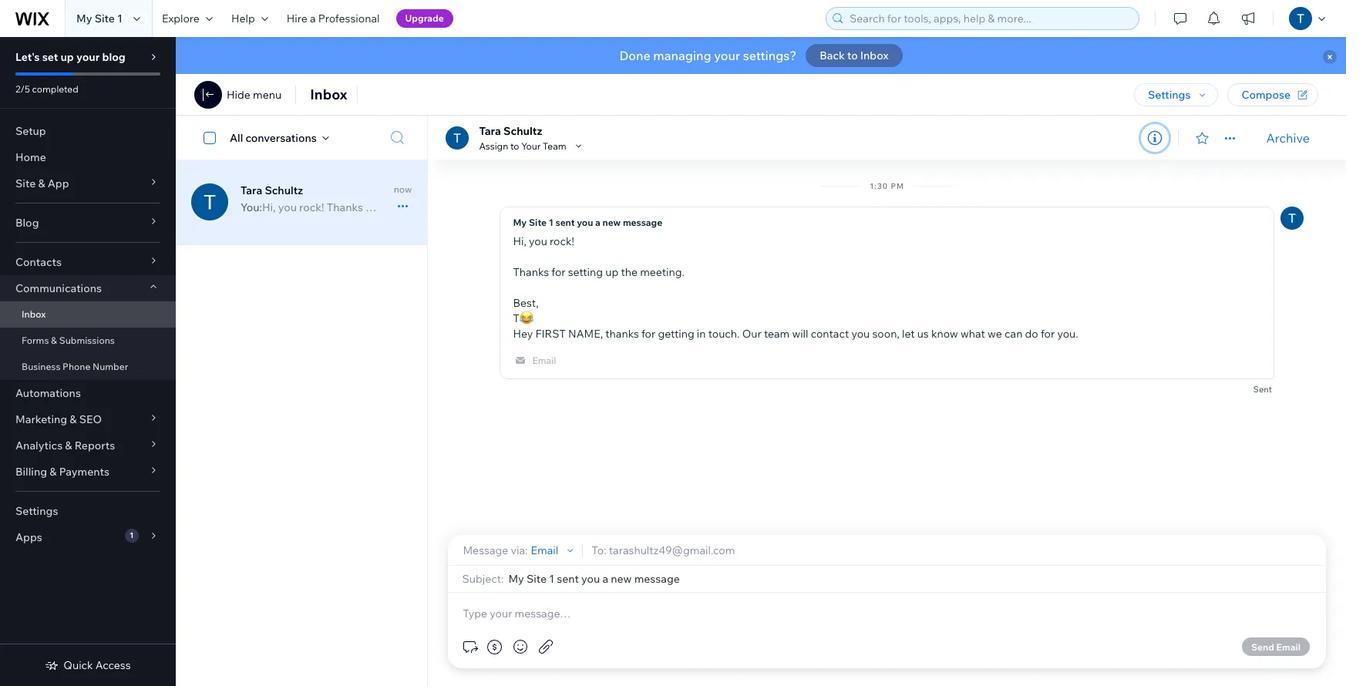 Task type: describe. For each thing, give the bounding box(es) containing it.
marketing & seo button
[[0, 406, 176, 433]]

contacts button
[[0, 249, 176, 275]]

automations
[[15, 386, 81, 400]]

done
[[619, 48, 650, 63]]

send email
[[1251, 641, 1301, 653]]

app
[[48, 177, 69, 190]]

via:
[[511, 543, 528, 557]]

let's set up your blog
[[15, 50, 126, 64]]

business phone number
[[22, 361, 128, 372]]

1 vertical spatial tara schultz
[[241, 183, 303, 197]]

to for done managing your settings?
[[847, 49, 858, 62]]

marketing
[[15, 412, 67, 426]]

analytics & reports
[[15, 439, 115, 453]]

settings for 'settings' link
[[15, 504, 58, 518]]

0 horizontal spatial tara schultz image
[[191, 183, 228, 220]]

payments
[[59, 465, 109, 479]]

can
[[1005, 327, 1023, 341]]

reports
[[75, 439, 115, 453]]

you:
[[241, 200, 262, 214]]

message
[[623, 217, 662, 228]]

business
[[22, 361, 60, 372]]

archive link
[[1266, 130, 1310, 145]]

managing
[[653, 48, 711, 63]]

settings for settings button
[[1148, 88, 1191, 102]]

1 inside 'sidebar' element
[[130, 530, 134, 540]]

message via:
[[463, 543, 528, 557]]

setup link
[[0, 118, 176, 144]]

1:30
[[870, 181, 888, 191]]

name,
[[568, 327, 603, 341]]

thanks
[[605, 327, 639, 341]]

1 vertical spatial you
[[529, 234, 547, 248]]

automations link
[[0, 380, 176, 406]]

hi,
[[513, 234, 526, 248]]

you.
[[1057, 327, 1078, 341]]

forms
[[22, 335, 49, 346]]

& for site
[[38, 177, 45, 190]]

hire a professional
[[287, 12, 380, 25]]

your inside 'sidebar' element
[[76, 50, 100, 64]]

us
[[917, 327, 929, 341]]

my for my site 1 sent you a new message hi, you rock! thanks for setting up the meeting. best, t😂 hey first name, thanks for getting in touch. our team will contact you soon, let us know what we can do for you.
[[513, 217, 527, 228]]

0 vertical spatial tara schultz
[[479, 124, 542, 138]]

seo
[[79, 412, 102, 426]]

my for my site 1
[[76, 12, 92, 25]]

& for analytics
[[65, 439, 72, 453]]

site & app
[[15, 177, 69, 190]]

site & app button
[[0, 170, 176, 197]]

& for forms
[[51, 335, 57, 346]]

completed
[[32, 83, 78, 95]]

to:
[[592, 543, 606, 557]]

2 horizontal spatial for
[[1041, 327, 1055, 341]]

1 horizontal spatial schultz
[[503, 124, 542, 138]]

quick access button
[[45, 658, 131, 672]]

hey
[[513, 327, 533, 341]]

back to inbox button
[[806, 44, 902, 67]]

marketing & seo
[[15, 412, 102, 426]]

touch.
[[708, 327, 740, 341]]

2 vertical spatial you
[[851, 327, 870, 341]]

first
[[535, 327, 566, 341]]

your
[[521, 140, 541, 152]]

email inside button
[[1276, 641, 1301, 653]]

contact
[[811, 327, 849, 341]]

1 vertical spatial email
[[531, 543, 558, 557]]

billing & payments button
[[0, 459, 176, 485]]

hire
[[287, 12, 307, 25]]

analytics & reports button
[[0, 433, 176, 459]]

let
[[902, 327, 915, 341]]

apps
[[15, 530, 42, 544]]

help
[[231, 12, 255, 25]]

in
[[697, 327, 706, 341]]

to for tara schultz
[[510, 140, 519, 152]]

the
[[621, 265, 638, 279]]

2/5
[[15, 83, 30, 95]]

0 horizontal spatial tara
[[241, 183, 262, 197]]

to: tarashultz49@gmail.com
[[592, 543, 735, 557]]

know
[[931, 327, 958, 341]]

2/5 completed
[[15, 83, 78, 95]]

back to inbox
[[820, 49, 889, 62]]

inbox link
[[0, 301, 176, 328]]

my site 1 sent you a new message hi, you rock! thanks for setting up the meeting. best, t😂 hey first name, thanks for getting in touch. our team will contact you soon, let us know what we can do for you.
[[513, 217, 1078, 341]]

billing & payments
[[15, 465, 109, 479]]

submissions
[[59, 335, 115, 346]]

emojis image
[[511, 638, 530, 656]]

we
[[988, 327, 1002, 341]]

hire a professional link
[[277, 0, 389, 37]]

home link
[[0, 144, 176, 170]]

home
[[15, 150, 46, 164]]

assign to your team button
[[479, 139, 585, 153]]

contacts
[[15, 255, 62, 269]]

compose
[[1242, 88, 1291, 102]]

& for marketing
[[70, 412, 77, 426]]

compose button
[[1228, 83, 1318, 106]]

hide
[[227, 88, 250, 102]]



Task type: locate. For each thing, give the bounding box(es) containing it.
email button
[[531, 543, 577, 557]]

1 vertical spatial my
[[513, 217, 527, 228]]

all conversations
[[230, 131, 317, 145]]

a inside my site 1 sent you a new message hi, you rock! thanks for setting up the meeting. best, t😂 hey first name, thanks for getting in touch. our team will contact you soon, let us know what we can do for you.
[[595, 217, 600, 228]]

2 horizontal spatial site
[[529, 217, 547, 228]]

0 vertical spatial tara
[[479, 124, 501, 138]]

message
[[463, 543, 508, 557]]

1 horizontal spatial you
[[577, 217, 593, 228]]

site inside my site 1 sent you a new message hi, you rock! thanks for setting up the meeting. best, t😂 hey first name, thanks for getting in touch. our team will contact you soon, let us know what we can do for you.
[[529, 217, 547, 228]]

files image
[[537, 638, 555, 656]]

phone
[[63, 361, 90, 372]]

tara up assign at the top left of page
[[479, 124, 501, 138]]

you
[[577, 217, 593, 228], [529, 234, 547, 248], [851, 327, 870, 341]]

for right the thanks
[[641, 327, 656, 341]]

site up blog
[[95, 12, 115, 25]]

you right "sent"
[[577, 217, 593, 228]]

blog button
[[0, 210, 176, 236]]

hide menu
[[227, 88, 282, 102]]

2 horizontal spatial inbox
[[860, 49, 889, 62]]

up right set
[[61, 50, 74, 64]]

settings link
[[0, 498, 176, 524]]

up inside my site 1 sent you a new message hi, you rock! thanks for setting up the meeting. best, t😂 hey first name, thanks for getting in touch. our team will contact you soon, let us know what we can do for you.
[[605, 265, 618, 279]]

1 down 'settings' link
[[130, 530, 134, 540]]

tara up 'you:'
[[241, 183, 262, 197]]

new
[[603, 217, 621, 228]]

analytics
[[15, 439, 63, 453]]

& right billing
[[50, 465, 57, 479]]

your left settings?
[[714, 48, 740, 63]]

& inside analytics & reports dropdown button
[[65, 439, 72, 453]]

1 horizontal spatial to
[[847, 49, 858, 62]]

my up let's set up your blog
[[76, 12, 92, 25]]

what
[[961, 327, 985, 341]]

&
[[38, 177, 45, 190], [51, 335, 57, 346], [70, 412, 77, 426], [65, 439, 72, 453], [50, 465, 57, 479]]

inbox inside button
[[860, 49, 889, 62]]

& left seo
[[70, 412, 77, 426]]

saved replies image
[[461, 638, 479, 656]]

0 vertical spatial email
[[532, 354, 556, 366]]

1 for my site 1
[[117, 12, 123, 25]]

None field
[[508, 572, 1314, 586]]

1 vertical spatial up
[[605, 265, 618, 279]]

2 horizontal spatial you
[[851, 327, 870, 341]]

tara schultz
[[479, 124, 542, 138], [241, 183, 303, 197]]

subject:
[[462, 572, 504, 586]]

& inside marketing & seo popup button
[[70, 412, 77, 426]]

for left 'setting'
[[551, 265, 566, 279]]

None checkbox
[[195, 128, 230, 147]]

my site 1
[[76, 12, 123, 25]]

you right hi,
[[529, 234, 547, 248]]

tara schultz up assign to your team
[[479, 124, 542, 138]]

0 vertical spatial a
[[310, 12, 316, 25]]

schultz
[[503, 124, 542, 138], [265, 183, 303, 197]]

1
[[117, 12, 123, 25], [549, 217, 553, 228], [130, 530, 134, 540]]

to
[[847, 49, 858, 62], [510, 140, 519, 152]]

1 horizontal spatial inbox
[[310, 86, 347, 103]]

set
[[42, 50, 58, 64]]

tara schultz image left assign at the top left of page
[[446, 126, 469, 149]]

meeting.
[[640, 265, 684, 279]]

0 vertical spatial schultz
[[503, 124, 542, 138]]

2 horizontal spatial 1
[[549, 217, 553, 228]]

pm
[[891, 181, 904, 191]]

0 vertical spatial site
[[95, 12, 115, 25]]

0 horizontal spatial site
[[15, 177, 36, 190]]

tarashultz49@gmail.com
[[609, 543, 735, 557]]

0 horizontal spatial tara schultz
[[241, 183, 303, 197]]

1 vertical spatial settings
[[15, 504, 58, 518]]

& inside site & app popup button
[[38, 177, 45, 190]]

forms & submissions
[[22, 335, 115, 346]]

0 vertical spatial inbox
[[860, 49, 889, 62]]

setup
[[15, 124, 46, 138]]

setting
[[568, 265, 603, 279]]

tara schultz up 'you:'
[[241, 183, 303, 197]]

0 horizontal spatial 1
[[117, 12, 123, 25]]

schultz down conversations
[[265, 183, 303, 197]]

1 horizontal spatial a
[[595, 217, 600, 228]]

thanks
[[513, 265, 549, 279]]

settings inside button
[[1148, 88, 1191, 102]]

tara
[[479, 124, 501, 138], [241, 183, 262, 197]]

1 left "sent"
[[549, 217, 553, 228]]

upgrade
[[405, 12, 444, 24]]

business phone number link
[[0, 354, 176, 380]]

done managing your settings?
[[619, 48, 797, 63]]

1 horizontal spatial 1
[[130, 530, 134, 540]]

1 horizontal spatial up
[[605, 265, 618, 279]]

menu
[[253, 88, 282, 102]]

1 vertical spatial tara schultz image
[[191, 183, 228, 220]]

to right back
[[847, 49, 858, 62]]

email right send
[[1276, 641, 1301, 653]]

your left blog
[[76, 50, 100, 64]]

0 vertical spatial 1
[[117, 12, 123, 25]]

your inside alert
[[714, 48, 740, 63]]

to left your
[[510, 140, 519, 152]]

inbox
[[860, 49, 889, 62], [310, 86, 347, 103], [22, 308, 46, 320]]

blog
[[15, 216, 39, 230]]

team
[[543, 140, 566, 152]]

0 vertical spatial tara schultz image
[[446, 126, 469, 149]]

done managing your settings? alert
[[176, 37, 1346, 74]]

0 horizontal spatial you
[[529, 234, 547, 248]]

site inside popup button
[[15, 177, 36, 190]]

schultz up assign to your team
[[503, 124, 542, 138]]

0 vertical spatial my
[[76, 12, 92, 25]]

quick
[[63, 658, 93, 672]]

1 horizontal spatial my
[[513, 217, 527, 228]]

t😂
[[513, 311, 533, 325]]

help button
[[222, 0, 277, 37]]

0 horizontal spatial a
[[310, 12, 316, 25]]

my up hi,
[[513, 217, 527, 228]]

& for billing
[[50, 465, 57, 479]]

settings inside 'sidebar' element
[[15, 504, 58, 518]]

for right do
[[1041, 327, 1055, 341]]

2 vertical spatial site
[[529, 217, 547, 228]]

0 horizontal spatial to
[[510, 140, 519, 152]]

0 vertical spatial to
[[847, 49, 858, 62]]

send
[[1251, 641, 1274, 653]]

forms & submissions link
[[0, 328, 176, 354]]

access
[[95, 658, 131, 672]]

1 for my site 1 sent you a new message hi, you rock! thanks for setting up the meeting. best, t😂 hey first name, thanks for getting in touch. our team will contact you soon, let us know what we can do for you.
[[549, 217, 553, 228]]

0 horizontal spatial my
[[76, 12, 92, 25]]

1 vertical spatial 1
[[549, 217, 553, 228]]

inbox right back
[[860, 49, 889, 62]]

our
[[742, 327, 762, 341]]

1:30 pm
[[870, 181, 904, 191]]

& left app
[[38, 177, 45, 190]]

settings button
[[1134, 83, 1218, 106]]

0 vertical spatial up
[[61, 50, 74, 64]]

sent
[[1253, 384, 1272, 395]]

Type your message. Hit enter to submit. text field
[[461, 605, 1314, 622]]

chat messages log
[[428, 160, 1346, 535]]

a left the new
[[595, 217, 600, 228]]

a inside hire a professional link
[[310, 12, 316, 25]]

2 vertical spatial inbox
[[22, 308, 46, 320]]

0 vertical spatial settings
[[1148, 88, 1191, 102]]

email
[[532, 354, 556, 366], [531, 543, 558, 557], [1276, 641, 1301, 653]]

soon,
[[872, 327, 900, 341]]

1 vertical spatial a
[[595, 217, 600, 228]]

1 horizontal spatial your
[[714, 48, 740, 63]]

upgrade button
[[396, 9, 453, 28]]

tara schultz image
[[1281, 207, 1304, 230]]

& inside forms & submissions link
[[51, 335, 57, 346]]

0 horizontal spatial up
[[61, 50, 74, 64]]

up left the
[[605, 265, 618, 279]]

0 vertical spatial you
[[577, 217, 593, 228]]

back
[[820, 49, 845, 62]]

0 horizontal spatial schultz
[[265, 183, 303, 197]]

1 horizontal spatial tara schultz image
[[446, 126, 469, 149]]

1 vertical spatial schultz
[[265, 183, 303, 197]]

send email button
[[1242, 638, 1310, 656]]

up inside 'sidebar' element
[[61, 50, 74, 64]]

2 vertical spatial email
[[1276, 641, 1301, 653]]

1 horizontal spatial settings
[[1148, 88, 1191, 102]]

to inside done managing your settings? alert
[[847, 49, 858, 62]]

you left soon, on the right top of page
[[851, 327, 870, 341]]

1 horizontal spatial tara
[[479, 124, 501, 138]]

archive
[[1266, 130, 1310, 145]]

1 vertical spatial inbox
[[310, 86, 347, 103]]

site for my site 1 sent you a new message hi, you rock! thanks for setting up the meeting. best, t😂 hey first name, thanks for getting in touch. our team will contact you soon, let us know what we can do for you.
[[529, 217, 547, 228]]

up
[[61, 50, 74, 64], [605, 265, 618, 279]]

2 vertical spatial 1
[[130, 530, 134, 540]]

1 horizontal spatial tara schultz
[[479, 124, 542, 138]]

email inside chat messages log
[[532, 354, 556, 366]]

1 up blog
[[117, 12, 123, 25]]

blog
[[102, 50, 126, 64]]

site left "sent"
[[529, 217, 547, 228]]

will
[[792, 327, 808, 341]]

site for my site 1
[[95, 12, 115, 25]]

tara schultz image
[[446, 126, 469, 149], [191, 183, 228, 220]]

1 vertical spatial tara
[[241, 183, 262, 197]]

email down first
[[532, 354, 556, 366]]

tara schultz image left 'you:'
[[191, 183, 228, 220]]

quick access
[[63, 658, 131, 672]]

my
[[76, 12, 92, 25], [513, 217, 527, 228]]

0 horizontal spatial inbox
[[22, 308, 46, 320]]

sidebar element
[[0, 37, 176, 686]]

1 horizontal spatial for
[[641, 327, 656, 341]]

& left reports
[[65, 439, 72, 453]]

0 horizontal spatial your
[[76, 50, 100, 64]]

Search for tools, apps, help & more... field
[[845, 8, 1134, 29]]

rock!
[[550, 234, 574, 248]]

email right "via:"
[[531, 543, 558, 557]]

my inside my site 1 sent you a new message hi, you rock! thanks for setting up the meeting. best, t😂 hey first name, thanks for getting in touch. our team will contact you soon, let us know what we can do for you.
[[513, 217, 527, 228]]

& right forms
[[51, 335, 57, 346]]

& inside billing & payments dropdown button
[[50, 465, 57, 479]]

1 vertical spatial to
[[510, 140, 519, 152]]

billing
[[15, 465, 47, 479]]

now
[[394, 183, 412, 195]]

explore
[[162, 12, 200, 25]]

a right hire
[[310, 12, 316, 25]]

site down home
[[15, 177, 36, 190]]

number
[[93, 361, 128, 372]]

inbox right menu on the top left of page
[[310, 86, 347, 103]]

inbox inside 'sidebar' element
[[22, 308, 46, 320]]

professional
[[318, 12, 380, 25]]

1 inside my site 1 sent you a new message hi, you rock! thanks for setting up the meeting. best, t😂 hey first name, thanks for getting in touch. our team will contact you soon, let us know what we can do for you.
[[549, 217, 553, 228]]

conversations
[[246, 131, 317, 145]]

inbox up forms
[[22, 308, 46, 320]]

1 horizontal spatial site
[[95, 12, 115, 25]]

0 horizontal spatial for
[[551, 265, 566, 279]]

1 vertical spatial site
[[15, 177, 36, 190]]

a
[[310, 12, 316, 25], [595, 217, 600, 228]]

0 horizontal spatial settings
[[15, 504, 58, 518]]

communications button
[[0, 275, 176, 301]]



Task type: vqa. For each thing, say whether or not it's contained in the screenshot.
Assign to Your Team
yes



